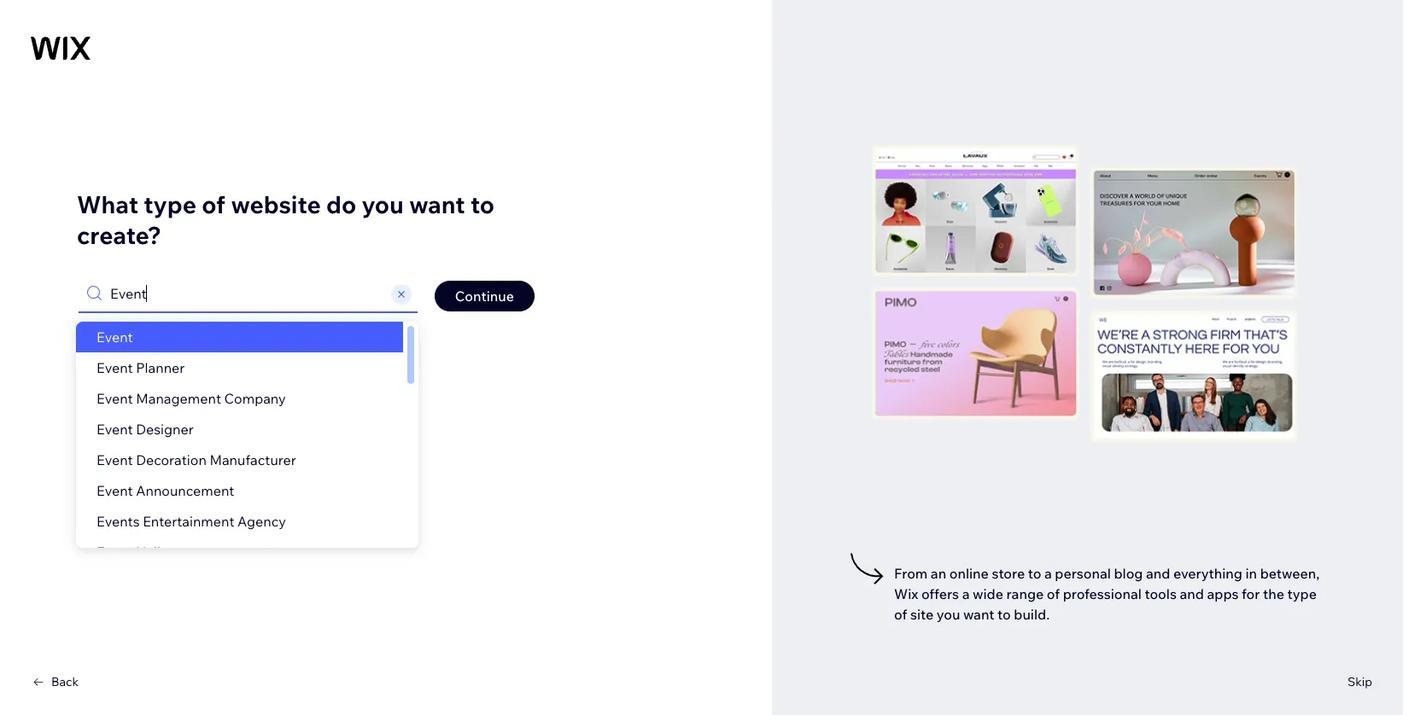 Task type: locate. For each thing, give the bounding box(es) containing it.
0 vertical spatial a
[[1045, 566, 1052, 583]]

wix
[[894, 586, 918, 603]]

0 vertical spatial want
[[409, 190, 465, 220]]

event down events
[[97, 544, 133, 561]]

0 vertical spatial and
[[1146, 566, 1170, 583]]

a down online
[[962, 586, 970, 603]]

back button
[[31, 675, 79, 690]]

range
[[1007, 586, 1044, 603]]

0 horizontal spatial to
[[470, 190, 495, 220]]

event announcement
[[97, 483, 234, 500]]

event left planner
[[97, 360, 133, 377]]

1 horizontal spatial and
[[1180, 586, 1204, 603]]

0 horizontal spatial you
[[362, 190, 404, 220]]

to
[[470, 190, 495, 220], [1028, 566, 1041, 583], [998, 607, 1011, 624]]

type down between,
[[1288, 586, 1317, 603]]

agency
[[238, 513, 286, 530]]

blog
[[1114, 566, 1143, 583]]

0 vertical spatial of
[[202, 190, 226, 220]]

create?
[[77, 220, 161, 250]]

of right range
[[1047, 586, 1060, 603]]

event
[[97, 329, 133, 346], [97, 360, 133, 377], [97, 390, 133, 407], [97, 421, 133, 438], [97, 452, 133, 469], [97, 483, 133, 500], [97, 544, 133, 561]]

list box
[[76, 322, 418, 568]]

0 horizontal spatial want
[[409, 190, 465, 220]]

1 horizontal spatial type
[[1288, 586, 1317, 603]]

hall
[[136, 544, 161, 561]]

1 horizontal spatial you
[[937, 607, 960, 624]]

event up event planner
[[97, 329, 133, 346]]

7 event from the top
[[97, 544, 133, 561]]

1 vertical spatial to
[[1028, 566, 1041, 583]]

event for event announcement
[[97, 483, 133, 500]]

0 horizontal spatial and
[[1146, 566, 1170, 583]]

professional
[[1063, 586, 1142, 603]]

event up events
[[97, 483, 133, 500]]

a left personal
[[1045, 566, 1052, 583]]

apps
[[1207, 586, 1239, 603]]

you right do
[[362, 190, 404, 220]]

1 vertical spatial want
[[963, 607, 995, 624]]

of inside what type of website do you want to create?
[[202, 190, 226, 220]]

planner
[[136, 360, 185, 377]]

3 event from the top
[[97, 390, 133, 407]]

from
[[894, 566, 928, 583]]

1 event from the top
[[97, 329, 133, 346]]

event planner
[[97, 360, 185, 377]]

1 vertical spatial a
[[962, 586, 970, 603]]

5 event from the top
[[97, 452, 133, 469]]

0 vertical spatial type
[[144, 190, 196, 220]]

0 vertical spatial you
[[362, 190, 404, 220]]

personal
[[1055, 566, 1111, 583]]

2 event from the top
[[97, 360, 133, 377]]

event down event planner
[[97, 390, 133, 407]]

type inside from an online store to a personal blog and everything in between, wix offers a wide range of professional tools and apps for the type of site you want to build.
[[1288, 586, 1317, 603]]

event left designer
[[97, 421, 133, 438]]

type up create?
[[144, 190, 196, 220]]

and down everything
[[1180, 586, 1204, 603]]

event down event designer
[[97, 452, 133, 469]]

1 vertical spatial you
[[937, 607, 960, 624]]

continue
[[455, 288, 514, 305]]

2 vertical spatial to
[[998, 607, 1011, 624]]

want
[[409, 190, 465, 220], [963, 607, 995, 624]]

0 horizontal spatial of
[[202, 190, 226, 220]]

what type of website do you want to create?
[[77, 190, 495, 250]]

6 event from the top
[[97, 483, 133, 500]]

website
[[231, 190, 321, 220]]

skip button
[[1348, 675, 1373, 690]]

you down offers
[[937, 607, 960, 624]]

an
[[931, 566, 946, 583]]

event inside option
[[97, 329, 133, 346]]

the
[[1263, 586, 1284, 603]]

and up tools
[[1146, 566, 1170, 583]]

build.
[[1014, 607, 1050, 624]]

a
[[1045, 566, 1052, 583], [962, 586, 970, 603]]

manufacturer
[[210, 452, 296, 469]]

you
[[362, 190, 404, 220], [937, 607, 960, 624]]

0 horizontal spatial type
[[144, 190, 196, 220]]

2 horizontal spatial of
[[1047, 586, 1060, 603]]

of left site
[[894, 607, 907, 624]]

4 event from the top
[[97, 421, 133, 438]]

and
[[1146, 566, 1170, 583], [1180, 586, 1204, 603]]

1 vertical spatial type
[[1288, 586, 1317, 603]]

1 vertical spatial of
[[1047, 586, 1060, 603]]

0 vertical spatial to
[[470, 190, 495, 220]]

event for event decoration manufacturer
[[97, 452, 133, 469]]

1 vertical spatial and
[[1180, 586, 1204, 603]]

1 horizontal spatial of
[[894, 607, 907, 624]]

site
[[910, 607, 934, 624]]

1 horizontal spatial want
[[963, 607, 995, 624]]

type
[[144, 190, 196, 220], [1288, 586, 1317, 603]]

of
[[202, 190, 226, 220], [1047, 586, 1060, 603], [894, 607, 907, 624]]

offers
[[921, 586, 959, 603]]

of left "website"
[[202, 190, 226, 220]]



Task type: vqa. For each thing, say whether or not it's contained in the screenshot.
of inside the 'What type of website do you want to create?'
yes



Task type: describe. For each thing, give the bounding box(es) containing it.
announcement
[[136, 483, 234, 500]]

from an online store to a personal blog and everything in between, wix offers a wide range of professional tools and apps for the type of site you want to build.
[[894, 566, 1320, 624]]

Search for your business or site type field
[[105, 277, 388, 311]]

event for event planner
[[97, 360, 133, 377]]

event management company
[[97, 390, 286, 407]]

2 vertical spatial of
[[894, 607, 907, 624]]

event hall
[[97, 544, 161, 561]]

1 horizontal spatial to
[[998, 607, 1011, 624]]

in
[[1246, 566, 1257, 583]]

do
[[326, 190, 356, 220]]

online
[[950, 566, 989, 583]]

event for event designer
[[97, 421, 133, 438]]

event for event hall
[[97, 544, 133, 561]]

0 horizontal spatial a
[[962, 586, 970, 603]]

you inside from an online store to a personal blog and everything in between, wix offers a wide range of professional tools and apps for the type of site you want to build.
[[937, 607, 960, 624]]

event designer
[[97, 421, 194, 438]]

between,
[[1260, 566, 1320, 583]]

management
[[136, 390, 221, 407]]

entertainment
[[143, 513, 234, 530]]

event option
[[76, 322, 403, 353]]

back
[[51, 675, 79, 690]]

to inside what type of website do you want to create?
[[470, 190, 495, 220]]

you inside what type of website do you want to create?
[[362, 190, 404, 220]]

event for event management company
[[97, 390, 133, 407]]

2 horizontal spatial to
[[1028, 566, 1041, 583]]

decoration
[[136, 452, 207, 469]]

everything
[[1174, 566, 1243, 583]]

want inside what type of website do you want to create?
[[409, 190, 465, 220]]

tools
[[1145, 586, 1177, 603]]

events
[[97, 513, 140, 530]]

want inside from an online store to a personal blog and everything in between, wix offers a wide range of professional tools and apps for the type of site you want to build.
[[963, 607, 995, 624]]

for
[[1242, 586, 1260, 603]]

company
[[224, 390, 286, 407]]

event decoration manufacturer
[[97, 452, 296, 469]]

type inside what type of website do you want to create?
[[144, 190, 196, 220]]

skip
[[1348, 675, 1373, 690]]

what
[[77, 190, 138, 220]]

store
[[992, 566, 1025, 583]]

designer
[[136, 421, 194, 438]]

continue button
[[435, 281, 535, 312]]

event for event
[[97, 329, 133, 346]]

events entertainment agency
[[97, 513, 286, 530]]

wide
[[973, 586, 1004, 603]]

1 horizontal spatial a
[[1045, 566, 1052, 583]]

list box containing event
[[76, 322, 418, 568]]



